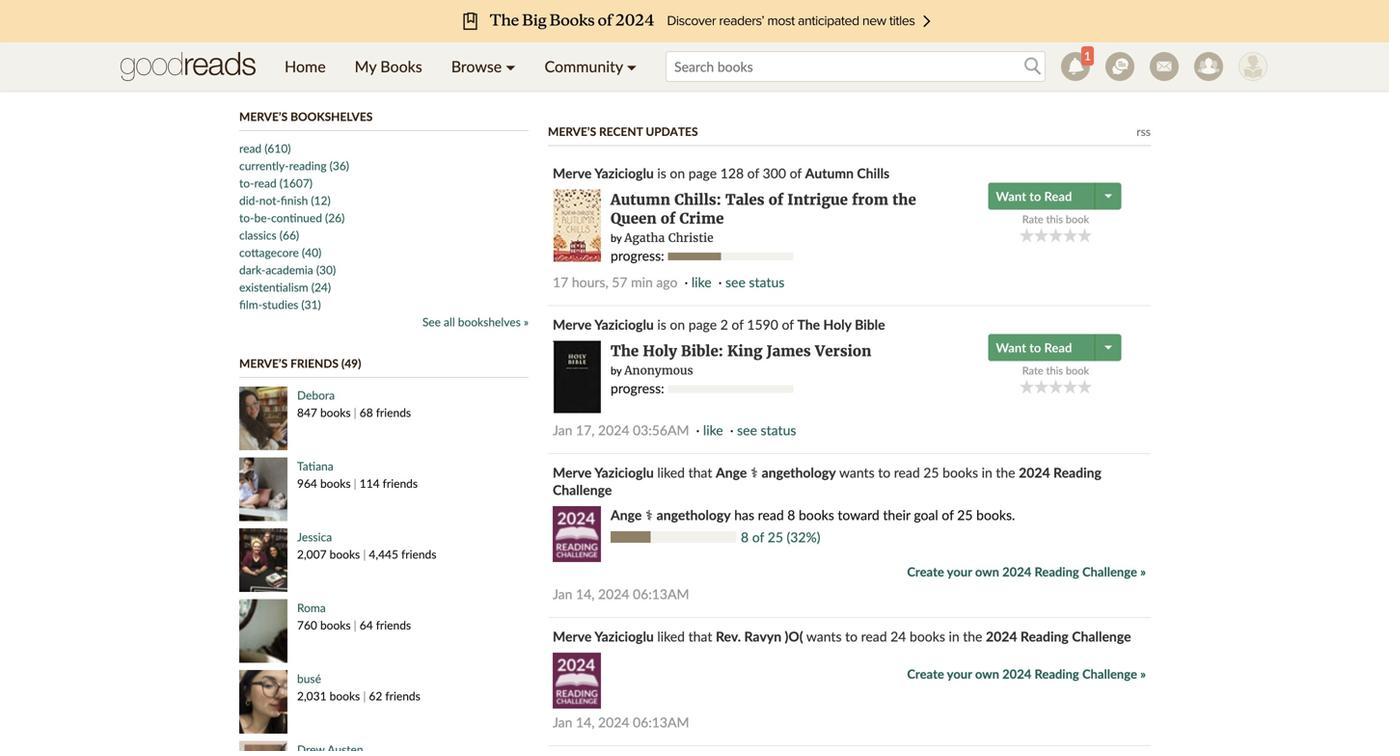 Task type: locate. For each thing, give the bounding box(es) containing it.
⚕ up the has
[[750, 464, 759, 481]]

ange down jan 17, 2024 03:56am link
[[611, 507, 642, 523]]

0 vertical spatial is
[[657, 165, 667, 181]]

videos
[[257, 51, 290, 65]]

the for wants to read 24 books in the
[[963, 628, 983, 645]]

1 create your own 2024 reading challenge » from the top
[[907, 564, 1146, 580]]

want
[[996, 189, 1026, 204], [996, 340, 1026, 355]]

toward
[[838, 507, 880, 523]]

merve's bookshelves link
[[239, 110, 373, 123]]

books.
[[977, 507, 1015, 523]]

jan 14, 2024 06:13am link
[[553, 586, 689, 602], [553, 714, 689, 731]]

friends right '62'
[[385, 689, 420, 703]]

0 vertical spatial create your own 2024 reading challenge »
[[907, 564, 1146, 580]]

books inside roma 760 books | 64 friends
[[320, 618, 351, 632]]

2 on from the top
[[670, 316, 685, 333]]

·
[[685, 274, 688, 290], [719, 274, 722, 290], [696, 422, 700, 438], [730, 422, 734, 438]]

| left 4,445
[[363, 548, 366, 562]]

the up anonymous on the left of page
[[611, 342, 639, 360]]

dark-academia (30) link
[[239, 263, 336, 277]]

847
[[297, 406, 317, 420]]

1 horizontal spatial reading
[[754, 34, 794, 50]]

| left '62'
[[363, 689, 366, 703]]

bookshelves:
[[625, 34, 696, 50]]

1 vertical spatial the
[[611, 342, 639, 360]]

0 vertical spatial on
[[670, 165, 685, 181]]

to
[[383, 51, 393, 65], [1030, 189, 1041, 204], [1030, 340, 1041, 355], [878, 464, 891, 481], [845, 628, 858, 645]]

2,031
[[297, 689, 327, 703]]

| inside roma 760 books | 64 friends
[[354, 618, 357, 632]]

1 horizontal spatial 25
[[924, 464, 939, 481]]

300
[[763, 165, 786, 181]]

friends right 68
[[376, 406, 411, 420]]

winter link
[[800, 34, 835, 50]]

ange ⚕ angethology link left the has
[[611, 507, 731, 523]]

0 vertical spatial jan 14, 2024 06:13am link
[[553, 586, 689, 602]]

april
[[665, 52, 691, 67]]

(49)
[[341, 357, 361, 370]]

| for 68 friends
[[354, 406, 357, 420]]

like right ago
[[692, 274, 712, 290]]

the right 24
[[963, 628, 983, 645]]

1 create from the top
[[907, 564, 944, 580]]

1 , from the left
[[794, 34, 797, 50]]

2 merve from the top
[[553, 316, 592, 333]]

(36)
[[330, 159, 349, 173]]

8 of 25 (32%) link
[[741, 529, 821, 546]]

0 vertical spatial ange ⚕ angethology link
[[716, 464, 836, 481]]

want to read for autumn chills: tales of intrigue from the queen of crime
[[996, 189, 1072, 204]]

| inside the busé 2,031 books | 62 friends
[[363, 689, 366, 703]]

2 vertical spatial in
[[949, 628, 960, 645]]

friends inside the jessica 2,007 books | 4,445 friends
[[401, 548, 437, 562]]

this for autumn chills: tales of intrigue from the queen of crime
[[1046, 213, 1063, 226]]

1 to- from the top
[[239, 176, 254, 190]]

create
[[907, 564, 944, 580], [907, 667, 944, 682]]

angethology up the ange ⚕ angethology has           read 8 books toward their goal of 25 books.
[[762, 464, 836, 481]]

merve yazicioglu link
[[553, 165, 654, 181], [553, 316, 654, 333], [553, 464, 654, 481], [553, 628, 654, 645]]

merve's friends (49) link
[[239, 357, 361, 370]]

2 vertical spatial »
[[1140, 667, 1146, 682]]

page left 2
[[689, 316, 717, 333]]

my group discussions image
[[1106, 52, 1135, 81]]

» for 1st create your own 2024 reading challenge » link from the bottom
[[1140, 667, 1146, 682]]

ange up the has
[[716, 464, 747, 481]]

2 vertical spatial by
[[611, 364, 622, 377]]

1 yazicioglu from the top
[[595, 165, 654, 181]]

0 vertical spatial 2024 reading challenge link
[[553, 464, 1102, 498]]

0 vertical spatial holy
[[824, 316, 852, 333]]

(12)
[[311, 193, 331, 207]]

is for chills:
[[657, 165, 667, 181]]

⚕ down '03:56am'
[[645, 507, 653, 523]]

by inside autumn chills: tales of intrigue from the queen of crime by agatha christie progress:
[[611, 231, 622, 244]]

1 horizontal spatial currently-
[[700, 34, 754, 50]]

0 vertical spatial ange
[[716, 464, 747, 481]]

1 vertical spatial create your own 2024 reading challenge »
[[907, 667, 1146, 682]]

by inside by meik wiking bookshelves: currently-reading , winter , owned read in april 2020
[[625, 18, 636, 31]]

2 book from the top
[[1066, 364, 1089, 377]]

like right '03:56am'
[[703, 422, 723, 438]]

add left new
[[481, 19, 502, 33]]

1 vertical spatial page
[[689, 316, 717, 333]]

0 vertical spatial to-
[[239, 176, 254, 190]]

holy up anonymous on the left of page
[[643, 342, 677, 360]]

| left "114"
[[354, 477, 357, 491]]

of right 2
[[732, 316, 744, 333]]

is down ago
[[657, 316, 667, 333]]

to- down "did-"
[[239, 211, 254, 225]]

debora link
[[297, 388, 335, 402]]

0 vertical spatial in
[[653, 52, 663, 67]]

merve for merve yazicioglu is on page 2 of 1590 of the holy bible
[[553, 316, 592, 333]]

1 vertical spatial status
[[761, 422, 796, 438]]

▾ inside dropdown button
[[506, 57, 516, 76]]

liked down jan 17, 2024 03:56am · like · see status
[[657, 464, 685, 481]]

0 vertical spatial 14,
[[576, 586, 595, 602]]

1 want to read button from the top
[[988, 183, 1097, 210]]

▾ left 21,
[[627, 57, 637, 76]]

merve for merve yazicioglu liked that rev. ravyn )o( wants to read 24 books in the 2024 reading challenge
[[553, 628, 592, 645]]

autumn
[[805, 165, 854, 181], [611, 190, 670, 209]]

friends for 68 friends
[[376, 406, 411, 420]]

friends inside tatiana 964 books | 114 friends
[[383, 477, 418, 491]]

bookshelves
[[458, 315, 521, 329]]

1 jan 14, 2024 06:13am from the top
[[553, 586, 689, 602]]

friends inside roma 760 books | 64 friends
[[376, 618, 411, 632]]

reading left "winter" link
[[754, 34, 794, 50]]

dark-
[[239, 263, 266, 277]]

2 rate this book from the top
[[1022, 364, 1089, 377]]

1 want from the top
[[996, 189, 1026, 204]]

2 merve yazicioglu link from the top
[[553, 316, 654, 333]]

1 create your own 2024 reading challenge » link from the top
[[907, 563, 1146, 581]]

2 06:13am from the top
[[633, 714, 689, 731]]

merve's up read (610) "link"
[[239, 110, 288, 123]]

2 create your own 2024 reading challenge » from the top
[[907, 667, 1146, 682]]

2 11634 image from the top
[[553, 653, 601, 709]]

like link right ago
[[692, 274, 712, 290]]

want to read for the holy bible: king james version
[[996, 340, 1072, 355]]

see up 2
[[726, 274, 746, 290]]

from
[[852, 190, 889, 209]]

2 yazicioglu from the top
[[595, 316, 654, 333]]

books left '62'
[[330, 689, 360, 703]]

the holy bible by anonymous image
[[553, 341, 601, 413]]

browse ▾
[[451, 57, 516, 76]]

see status link up merve yazicioglu liked that ange ⚕ angethology wants to read 25 books in the
[[737, 422, 796, 438]]

autumn up queen
[[611, 190, 670, 209]]

like link for like
[[703, 422, 723, 438]]

1 vertical spatial the
[[996, 464, 1016, 481]]

roma image
[[239, 600, 288, 663]]

continued
[[271, 211, 322, 225]]

read
[[625, 52, 649, 67], [239, 141, 262, 155], [254, 176, 277, 190], [894, 464, 920, 481], [758, 507, 784, 523], [861, 628, 887, 645]]

3 merve yazicioglu link from the top
[[553, 464, 654, 481]]

read left 24
[[861, 628, 887, 645]]

existentialism
[[239, 280, 308, 294]]

see status link for see
[[726, 274, 785, 290]]

1 vertical spatial 11634 image
[[553, 653, 601, 709]]

0 vertical spatial the
[[893, 190, 916, 209]]

0 vertical spatial create your own 2024 reading challenge » link
[[907, 563, 1146, 581]]

1 vertical spatial in
[[982, 464, 993, 481]]

2 create from the top
[[907, 667, 944, 682]]

2 jan 14, 2024 06:13am link from the top
[[553, 714, 689, 731]]

wiking
[[672, 17, 713, 32]]

1 vertical spatial 14,
[[576, 714, 595, 731]]

1 11634 image from the top
[[553, 506, 601, 562]]

1 horizontal spatial the
[[797, 316, 820, 333]]

0 horizontal spatial ange
[[611, 507, 642, 523]]

inbox image
[[1150, 52, 1179, 81]]

progress: down anonymous 'link' at the left of the page
[[611, 380, 664, 396]]

menu containing home
[[270, 42, 651, 91]]

notifications element
[[1061, 46, 1094, 81]]

liked for rev.
[[657, 628, 685, 645]]

to- up "did-"
[[239, 176, 254, 190]]

1 vertical spatial this
[[1046, 213, 1063, 226]]

1 vertical spatial 25
[[957, 507, 973, 523]]

1 06:13am from the top
[[633, 586, 689, 602]]

0 vertical spatial want to read
[[996, 189, 1072, 204]]

merve's left friends
[[239, 357, 288, 370]]

busé 2,031 books | 62 friends
[[297, 672, 420, 703]]

1 vertical spatial jan 14, 2024 06:13am link
[[553, 714, 689, 731]]

1 vertical spatial see status link
[[737, 422, 796, 438]]

2 your from the top
[[947, 667, 972, 682]]

currently- down read (610) "link"
[[239, 159, 289, 173]]

1 horizontal spatial ▾
[[627, 57, 637, 76]]

| inside debora 847 books | 68 friends
[[354, 406, 357, 420]]

1 horizontal spatial 8
[[788, 507, 795, 523]]

holy up version
[[824, 316, 852, 333]]

read (610) link
[[239, 141, 291, 155]]

0 vertical spatial like
[[692, 274, 712, 290]]

currently- up "2020"
[[700, 34, 754, 50]]

| left 68
[[354, 406, 357, 420]]

is for holy
[[657, 316, 667, 333]]

in inside by meik wiking bookshelves: currently-reading , winter , owned read in april 2020
[[653, 52, 663, 67]]

0 horizontal spatial in
[[653, 52, 663, 67]]

1 horizontal spatial the
[[963, 628, 983, 645]]

to-
[[239, 176, 254, 190], [239, 211, 254, 225]]

autumn up the 'intrigue' on the top of the page
[[805, 165, 854, 181]]

on for holy
[[670, 316, 685, 333]]

| inside the jessica 2,007 books | 4,445 friends
[[363, 548, 366, 562]]

⚕
[[750, 464, 759, 481], [645, 507, 653, 523]]

4 yazicioglu from the top
[[595, 628, 654, 645]]

community ▾
[[545, 57, 637, 76]]

that left rev.
[[688, 628, 712, 645]]

0 horizontal spatial ,
[[794, 34, 797, 50]]

in right 24
[[949, 628, 960, 645]]

21,
[[652, 75, 670, 92]]

0 vertical spatial 11634 image
[[553, 506, 601, 562]]

my
[[355, 57, 376, 76]]

2024
[[598, 422, 630, 438], [1019, 464, 1050, 481], [1003, 564, 1032, 580], [598, 586, 630, 602], [986, 628, 1017, 645], [1003, 667, 1032, 682], [598, 714, 630, 731]]

ago
[[656, 274, 678, 290]]

merve's recent updates
[[548, 124, 698, 138]]

status up merve yazicioglu liked that ange ⚕ angethology wants to read 25 books in the
[[761, 422, 796, 438]]

| for 62 friends
[[363, 689, 366, 703]]

25
[[924, 464, 939, 481], [957, 507, 973, 523], [768, 529, 783, 546]]

1 want to read from the top
[[996, 189, 1072, 204]]

0 vertical spatial progress:
[[611, 247, 664, 264]]

2 to- from the top
[[239, 211, 254, 225]]

tatiana
[[297, 459, 334, 473]]

that down jan 17, 2024 03:56am · like · see status
[[688, 464, 712, 481]]

1 vertical spatial »
[[1140, 564, 1146, 580]]

17
[[553, 274, 569, 290]]

by right the holy bible by anonymous image
[[611, 364, 622, 377]]

2 vertical spatial 25
[[768, 529, 783, 546]]

the right from
[[893, 190, 916, 209]]

1 vertical spatial 06:13am
[[633, 714, 689, 731]]

page up chills:
[[689, 165, 717, 181]]

1 liked from the top
[[657, 464, 685, 481]]

rate this book for the holy bible: king james version
[[1022, 364, 1089, 377]]

25 up goal
[[924, 464, 939, 481]]

home link
[[270, 42, 340, 91]]

see up merve yazicioglu liked that ange ⚕ angethology wants to read 25 books in the
[[737, 422, 757, 438]]

of right goal
[[942, 507, 954, 523]]

0 vertical spatial that
[[688, 464, 712, 481]]

1 jan 14, 2024 06:13am link from the top
[[553, 586, 689, 602]]

books right 2,007
[[330, 548, 360, 562]]

0 vertical spatial see status link
[[726, 274, 785, 290]]

1 rate this book from the top
[[1022, 213, 1089, 226]]

is down updates
[[657, 165, 667, 181]]

2 want to read button from the top
[[988, 334, 1097, 361]]

yazicioglu for merve yazicioglu liked that ange ⚕ angethology wants to read 25 books in the
[[595, 464, 654, 481]]

3 jan from the top
[[553, 714, 573, 731]]

0 vertical spatial read
[[1044, 189, 1072, 204]]

add one now. link
[[239, 51, 517, 82]]

1 progress: from the top
[[611, 247, 664, 264]]

1 vertical spatial create
[[907, 667, 944, 682]]

rate for autumn chills: tales of intrigue from the queen of crime
[[1022, 213, 1044, 226]]

1 is from the top
[[657, 165, 667, 181]]

autumn chills by agatha christie image
[[553, 189, 601, 262]]

1 14, from the top
[[576, 586, 595, 602]]

books down debora
[[320, 406, 351, 420]]

0 horizontal spatial reading
[[289, 159, 327, 173]]

add
[[481, 19, 502, 33], [474, 51, 495, 65]]

2 is from the top
[[657, 316, 667, 333]]

2 that from the top
[[688, 628, 712, 645]]

2 want to read from the top
[[996, 340, 1072, 355]]

wants up "toward"
[[839, 464, 875, 481]]

3 merve from the top
[[553, 464, 592, 481]]

friends right "114"
[[383, 477, 418, 491]]

0 horizontal spatial angethology
[[657, 507, 731, 523]]

1 merve yazicioglu link from the top
[[553, 165, 654, 181]]

57
[[612, 274, 628, 290]]

1 vertical spatial your
[[947, 667, 972, 682]]

2 want from the top
[[996, 340, 1026, 355]]

2 liked from the top
[[657, 628, 685, 645]]

merve's left recent
[[548, 124, 596, 138]]

merve yazicioglu link for agatha christie
[[553, 165, 654, 181]]

reading
[[754, 34, 794, 50], [289, 159, 327, 173]]

merve yazicioglu liked that ange ⚕ angethology wants to read 25 books in the
[[553, 464, 1019, 481]]

by inside the holy bible: king james version by anonymous progress:
[[611, 364, 622, 377]]

no
[[239, 51, 255, 65]]

progress: down agatha
[[611, 247, 664, 264]]

1 vertical spatial add
[[474, 51, 495, 65]]

create your own 2024 reading challenge » link
[[907, 563, 1146, 581], [907, 666, 1146, 683]]

menu
[[270, 42, 651, 91]]

» inside read (610) currently-reading (36) to-read (1607) did-not-finish (12) to-be-continued (26) classics (66) cottagecore (40) dark-academia (30) existentialism (24) film-studies (31) see all bookshelves »
[[524, 315, 529, 329]]

friends right 64
[[376, 618, 411, 632]]

currently- inside by meik wiking bookshelves: currently-reading , winter , owned read in april 2020
[[700, 34, 754, 50]]

03:56am
[[633, 422, 689, 438]]

, left winter
[[794, 34, 797, 50]]

1 vertical spatial by
[[611, 231, 622, 244]]

2 progress: from the top
[[611, 380, 664, 396]]

0 horizontal spatial currently-
[[239, 159, 289, 173]]

(1607)
[[280, 176, 313, 190]]

create down goal
[[907, 564, 944, 580]]

964
[[297, 477, 317, 491]]

▾ right browse
[[506, 57, 516, 76]]

0 vertical spatial own
[[975, 564, 1000, 580]]

2 vertical spatial jan
[[553, 714, 573, 731]]

1 vertical spatial holy
[[643, 342, 677, 360]]

1 vertical spatial on
[[670, 316, 685, 333]]

progress: inside autumn chills: tales of intrigue from the queen of crime by agatha christie progress:
[[611, 247, 664, 264]]

11634 image
[[553, 506, 601, 562], [553, 653, 601, 709]]

1 horizontal spatial angethology
[[762, 464, 836, 481]]

1 vertical spatial rate
[[1022, 364, 1044, 377]]

read up their
[[894, 464, 920, 481]]

by left meik
[[625, 18, 636, 31]]

read inside by meik wiking bookshelves: currently-reading , winter , owned read in april 2020
[[625, 52, 649, 67]]

my books link
[[340, 42, 437, 91]]

, left owned
[[835, 34, 838, 50]]

2 page from the top
[[689, 316, 717, 333]]

books right 24
[[910, 628, 945, 645]]

4 merve from the top
[[553, 628, 592, 645]]

see
[[726, 274, 746, 290], [737, 422, 757, 438]]

1 vertical spatial autumn
[[611, 190, 670, 209]]

2 read from the top
[[1044, 340, 1072, 355]]

merve yazicioglu link for 8 of 25 (32%)
[[553, 464, 654, 481]]

0 vertical spatial rate
[[1022, 213, 1044, 226]]

recent
[[599, 124, 643, 138]]

1 vertical spatial want to read button
[[988, 334, 1097, 361]]

add right yet.
[[474, 51, 495, 65]]

1 vertical spatial to-
[[239, 211, 254, 225]]

debora
[[297, 388, 335, 402]]

wants right )o( on the bottom
[[806, 628, 842, 645]]

0 vertical spatial the
[[797, 316, 820, 333]]

0 vertical spatial book
[[1066, 213, 1089, 226]]

that for ange ⚕ angethology
[[688, 464, 712, 481]]

create for 1st create your own 2024 reading challenge » link
[[907, 564, 944, 580]]

see status link up 1590
[[726, 274, 785, 290]]

4,445
[[369, 548, 398, 562]]

0 vertical spatial page
[[689, 165, 717, 181]]

create down merve yazicioglu liked that rev. ravyn )o( wants to read 24 books in the 2024 reading challenge
[[907, 667, 944, 682]]

1 vertical spatial wants
[[806, 628, 842, 645]]

now.
[[239, 68, 264, 82]]

1 vertical spatial read
[[1044, 340, 1072, 355]]

your for 1st create your own 2024 reading challenge » link from the bottom
[[947, 667, 972, 682]]

1 vertical spatial create your own 2024 reading challenge » link
[[907, 666, 1146, 683]]

1 read from the top
[[1044, 189, 1072, 204]]

status up 1590
[[749, 274, 785, 290]]

in up books.
[[982, 464, 993, 481]]

merve yazicioglu link for anonymous
[[553, 316, 654, 333]]

62
[[369, 689, 382, 703]]

not-
[[259, 193, 281, 207]]

25 left (32%)
[[768, 529, 783, 546]]

2 own from the top
[[975, 667, 1000, 682]]

1 vertical spatial jan 14, 2024 06:13am
[[553, 714, 689, 731]]

0 horizontal spatial the
[[893, 190, 916, 209]]

in down bookshelves:
[[653, 52, 663, 67]]

add new
[[481, 19, 529, 33]]

0 horizontal spatial ▾
[[506, 57, 516, 76]]

this
[[396, 51, 415, 65], [1046, 213, 1063, 226], [1046, 364, 1063, 377]]

friends right 4,445
[[401, 548, 437, 562]]

by down queen
[[611, 231, 622, 244]]

1 page from the top
[[689, 165, 717, 181]]

1 book from the top
[[1066, 213, 1089, 226]]

0 vertical spatial jan
[[553, 422, 573, 438]]

agatha
[[624, 231, 665, 245]]

merve's for merve's friends (49)
[[239, 357, 288, 370]]

rate this book for autumn chills: tales of intrigue from the queen of crime
[[1022, 213, 1089, 226]]

1 on from the top
[[670, 165, 685, 181]]

community
[[545, 57, 623, 76]]

the up books.
[[996, 464, 1016, 481]]

1 that from the top
[[688, 464, 712, 481]]

yazicioglu for merve yazicioglu liked that rev. ravyn )o( wants to read 24 books in the 2024 reading challenge
[[595, 628, 654, 645]]

james
[[767, 342, 811, 360]]

the little book o... image
[[548, 0, 611, 46]]

| left 64
[[354, 618, 357, 632]]

queen
[[611, 209, 657, 228]]

2 vertical spatial this
[[1046, 364, 1063, 377]]

read up 8 of 25 (32%) link
[[758, 507, 784, 523]]

Search books text field
[[666, 51, 1046, 82]]

8 up 8 of 25 (32%)
[[788, 507, 795, 523]]

add inside add one now.
[[474, 51, 495, 65]]

0 vertical spatial liked
[[657, 464, 685, 481]]

the inside autumn chills: tales of intrigue from the queen of crime by agatha christie progress:
[[893, 190, 916, 209]]

0 horizontal spatial holy
[[643, 342, 677, 360]]

on up chills:
[[670, 165, 685, 181]]

2024 reading challenge
[[553, 464, 1102, 498]]

(30)
[[316, 263, 336, 277]]

jan 14, 2024 06:13am
[[553, 586, 689, 602], [553, 714, 689, 731]]

friends inside debora 847 books | 68 friends
[[376, 406, 411, 420]]

0 horizontal spatial ⚕
[[645, 507, 653, 523]]

0 vertical spatial currently-
[[700, 34, 754, 50]]

25 left books.
[[957, 507, 973, 523]]

studies
[[262, 298, 298, 312]]

2 vertical spatial the
[[963, 628, 983, 645]]

2 rate from the top
[[1022, 364, 1044, 377]]

books right 760
[[320, 618, 351, 632]]

0 vertical spatial autumn
[[805, 165, 854, 181]]

bible
[[855, 316, 885, 333]]

0 vertical spatial like link
[[692, 274, 712, 290]]

books up (32%)
[[799, 507, 834, 523]]

friends for 64 friends
[[376, 618, 411, 632]]

1 vertical spatial own
[[975, 667, 1000, 682]]

on for chills:
[[670, 165, 685, 181]]

1 horizontal spatial autumn
[[805, 165, 854, 181]]

2 ▾ from the left
[[627, 57, 637, 76]]

▾ inside popup button
[[627, 57, 637, 76]]

1 rate from the top
[[1022, 213, 1044, 226]]

want to read button for the holy bible: king james version
[[988, 334, 1097, 361]]

yazicioglu for merve yazicioglu is on page 2 of 1590 of the holy bible
[[595, 316, 654, 333]]

reading inside by meik wiking bookshelves: currently-reading , winter , owned read in april 2020
[[754, 34, 794, 50]]

2 horizontal spatial in
[[982, 464, 993, 481]]

ravyn
[[744, 628, 782, 645]]

currently-
[[700, 34, 754, 50], [239, 159, 289, 173]]

1 vertical spatial want
[[996, 340, 1026, 355]]

books down the tatiana link
[[320, 477, 351, 491]]

of right the 300
[[790, 165, 802, 181]]

books
[[320, 406, 351, 420], [943, 464, 978, 481], [320, 477, 351, 491], [799, 507, 834, 523], [330, 548, 360, 562], [320, 618, 351, 632], [910, 628, 945, 645], [330, 689, 360, 703]]

1 merve from the top
[[553, 165, 592, 181]]

3 yazicioglu from the top
[[595, 464, 654, 481]]

merve for merve yazicioglu liked that ange ⚕ angethology wants to read 25 books in the
[[553, 464, 592, 481]]

1 own from the top
[[975, 564, 1000, 580]]

tatiana image
[[239, 458, 288, 521]]

06:13am
[[633, 586, 689, 602], [633, 714, 689, 731]]

1 your from the top
[[947, 564, 972, 580]]

own for 1st create your own 2024 reading challenge » link
[[975, 564, 1000, 580]]

read for autumn chills: tales of intrigue from the queen of crime
[[1044, 189, 1072, 204]]

merve's for merve's recent updates
[[548, 124, 596, 138]]

11634 image for merve yazicioglu liked that rev. ravyn )o( wants to read 24 books in the 2024 reading challenge
[[553, 653, 601, 709]]

ange ⚕ angethology link up the has
[[716, 464, 836, 481]]

books inside the busé 2,031 books | 62 friends
[[330, 689, 360, 703]]

reading up (1607)
[[289, 159, 327, 173]]

merve's bookshelves
[[239, 110, 373, 123]]

dec 21, 2023 02:02pm link
[[624, 75, 764, 92]]

1 ▾ from the left
[[506, 57, 516, 76]]

friends inside the busé 2,031 books | 62 friends
[[385, 689, 420, 703]]

liked left rev.
[[657, 628, 685, 645]]

0 vertical spatial add
[[481, 19, 502, 33]]

1 vertical spatial currently-
[[239, 159, 289, 173]]

friends for 114 friends
[[383, 477, 418, 491]]

the up james at the top of page
[[797, 316, 820, 333]]

angethology left the has
[[657, 507, 731, 523]]

in for merve yazicioglu liked that rev. ravyn )o( wants to read 24 books in the 2024 reading challenge
[[949, 628, 960, 645]]

1 vertical spatial liked
[[657, 628, 685, 645]]

0 vertical spatial jan 14, 2024 06:13am
[[553, 586, 689, 602]]

new
[[505, 19, 529, 33]]

jessica image
[[239, 529, 288, 592]]

home
[[285, 57, 326, 76]]

8 down the has
[[741, 529, 749, 546]]

| inside tatiana 964 books | 114 friends
[[354, 477, 357, 491]]

0 vertical spatial reading
[[754, 34, 794, 50]]



Task type: describe. For each thing, give the bounding box(es) containing it.
1590
[[747, 316, 779, 333]]

2020
[[695, 52, 724, 67]]

2
[[720, 316, 728, 333]]

see all bookshelves » link
[[422, 314, 529, 331]]

wants for rev. ravyn )o(
[[806, 628, 842, 645]]

▾ for browse ▾
[[506, 57, 516, 76]]

0 vertical spatial angethology
[[762, 464, 836, 481]]

2024 reading challenge link for wants to read 24 books in the
[[986, 628, 1131, 645]]

existentialism (24) link
[[239, 280, 331, 294]]

create your own 2024 reading challenge » for 1st create your own 2024 reading challenge » link from the bottom
[[907, 667, 1146, 682]]

want for autumn chills: tales of intrigue from the queen of crime
[[996, 189, 1026, 204]]

finish
[[281, 193, 308, 207]]

want for the holy bible: king james version
[[996, 340, 1026, 355]]

· up merve yazicioglu is on page 2 of 1590 of the holy bible
[[719, 274, 722, 290]]

goal
[[914, 507, 938, 523]]

rate for the holy bible: king james version
[[1022, 364, 1044, 377]]

tatiana 964 books | 114 friends
[[297, 459, 418, 491]]

(24)
[[311, 280, 331, 294]]

0 vertical spatial 8
[[788, 507, 795, 523]]

| for 64 friends
[[354, 618, 357, 632]]

crime
[[680, 209, 724, 228]]

rss link
[[1137, 124, 1151, 138]]

books up books.
[[943, 464, 978, 481]]

jessica link
[[297, 530, 332, 544]]

friends for 62 friends
[[385, 689, 420, 703]]

my books
[[355, 57, 422, 76]]

the inside the holy bible: king james version by anonymous progress:
[[611, 342, 639, 360]]

11634 image for merve yazicioglu liked that ange ⚕ angethology wants to read 25 books in the
[[553, 506, 601, 562]]

of down the 300
[[769, 190, 784, 209]]

1 horizontal spatial ange
[[716, 464, 747, 481]]

yazicioglu for merve yazicioglu is on page 128 of 300 of autumn chills
[[595, 165, 654, 181]]

been
[[320, 51, 345, 65]]

the holy bible: king james version link
[[611, 342, 872, 360]]

· right '03:56am'
[[696, 422, 700, 438]]

2 14, from the top
[[576, 714, 595, 731]]

merve for merve yazicioglu is on page 128 of 300 of autumn chills
[[553, 165, 592, 181]]

winter
[[800, 34, 835, 50]]

rss
[[1137, 124, 1151, 138]]

| for 114 friends
[[354, 477, 357, 491]]

book for autumn chills: tales of intrigue from the queen of crime
[[1066, 213, 1089, 226]]

0 vertical spatial status
[[749, 274, 785, 290]]

this for the holy bible: king james version
[[1046, 364, 1063, 377]]

want to read button for autumn chills: tales of intrigue from the queen of crime
[[988, 183, 1097, 210]]

tales
[[725, 190, 765, 209]]

holy inside the holy bible: king james version by anonymous progress:
[[643, 342, 677, 360]]

2 create your own 2024 reading challenge » link from the top
[[907, 666, 1146, 683]]

friends for 4,445 friends
[[401, 548, 437, 562]]

read up not-
[[254, 176, 277, 190]]

anonymous
[[624, 363, 693, 378]]

1 vertical spatial ange ⚕ angethology link
[[611, 507, 731, 523]]

1 vertical spatial see
[[737, 422, 757, 438]]

add one now.
[[239, 51, 517, 82]]

add for one
[[474, 51, 495, 65]]

be-
[[254, 211, 271, 225]]

friend requests image
[[1194, 52, 1223, 81]]

read (610) currently-reading (36) to-read (1607) did-not-finish (12) to-be-continued (26) classics (66) cottagecore (40) dark-academia (30) existentialism (24) film-studies (31) see all bookshelves »
[[239, 141, 529, 329]]

0 vertical spatial see
[[726, 274, 746, 290]]

1 vertical spatial 8
[[741, 529, 749, 546]]

· down the holy bible: king james version by anonymous progress:
[[730, 422, 734, 438]]

bible:
[[681, 342, 723, 360]]

wants for ange ⚕ angethology
[[839, 464, 875, 481]]

1 horizontal spatial holy
[[824, 316, 852, 333]]

like link for ·
[[692, 274, 712, 290]]

of right 1590
[[782, 316, 794, 333]]

classics
[[239, 228, 277, 242]]

merve's for merve's bookshelves
[[239, 110, 288, 123]]

book for the holy bible: king james version
[[1066, 364, 1089, 377]]

0 horizontal spatial 25
[[768, 529, 783, 546]]

2024 reading challenge link for wants to read 25 books in the
[[553, 464, 1102, 498]]

community ▾ button
[[530, 42, 651, 91]]

books inside debora 847 books | 68 friends
[[320, 406, 351, 420]]

debora image
[[239, 387, 288, 451]]

reading inside read (610) currently-reading (36) to-read (1607) did-not-finish (12) to-be-continued (26) classics (66) cottagecore (40) dark-academia (30) existentialism (24) film-studies (31) see all bookshelves »
[[289, 159, 327, 173]]

your for 1st create your own 2024 reading challenge » link
[[947, 564, 972, 580]]

busé link
[[297, 672, 321, 686]]

| for 4,445 friends
[[363, 548, 366, 562]]

(66)
[[280, 228, 299, 242]]

busé image
[[239, 671, 288, 734]]

king
[[728, 342, 763, 360]]

merve yazicioglu is on page 128 of 300 of autumn chills
[[553, 165, 890, 181]]

autumn chills link
[[805, 165, 890, 181]]

rev. ravyn )o( link
[[716, 628, 803, 645]]

read left (610)
[[239, 141, 262, 155]]

(40)
[[302, 246, 322, 260]]

all
[[444, 315, 455, 329]]

dec 21, 2023 02:02pm
[[624, 75, 764, 92]]

1 vertical spatial ange
[[611, 507, 642, 523]]

owned
[[841, 34, 879, 50]]

(31)
[[301, 298, 321, 312]]

autumn inside autumn chills: tales of intrigue from the queen of crime by agatha christie progress:
[[611, 190, 670, 209]]

create your own 2024 reading challenge » for 1st create your own 2024 reading challenge » link
[[907, 564, 1146, 580]]

film-studies (31) link
[[239, 298, 321, 312]]

2 , from the left
[[835, 34, 838, 50]]

min
[[631, 274, 653, 290]]

autumn chills: tales of intrigue from the queen of crime link
[[611, 190, 916, 228]]

currently- inside read (610) currently-reading (36) to-read (1607) did-not-finish (12) to-be-continued (26) classics (66) cottagecore (40) dark-academia (30) existentialism (24) film-studies (31) see all bookshelves »
[[239, 159, 289, 173]]

in for merve yazicioglu liked that ange ⚕ angethology wants to read 25 books in the
[[982, 464, 993, 481]]

create for 1st create your own 2024 reading challenge » link from the bottom
[[907, 667, 944, 682]]

by meik wiking bookshelves: currently-reading , winter , owned read in april 2020
[[625, 17, 879, 67]]

06:13am for 2nd jan 14, 2024 06:13am link from the top of the page
[[633, 714, 689, 731]]

17,
[[576, 422, 595, 438]]

the holy bible: king james version by anonymous progress:
[[611, 342, 872, 396]]

page for bible:
[[689, 316, 717, 333]]

no videos have been added to this profile yet.
[[239, 51, 474, 65]]

owned link
[[841, 34, 879, 50]]

see status link for status
[[737, 422, 796, 438]]

profile
[[418, 51, 450, 65]]

drew au... image
[[239, 741, 288, 752]]

the for wants to read 25 books in the
[[996, 464, 1016, 481]]

1 vertical spatial angethology
[[657, 507, 731, 523]]

bob builder image
[[1239, 52, 1268, 81]]

merve's friends (49)
[[239, 357, 361, 370]]

agatha christie link
[[624, 231, 714, 245]]

Search for books to add to your shelves search field
[[666, 51, 1046, 82]]

1 jan from the top
[[553, 422, 573, 438]]

17 hours, 57 min ago · like · see status
[[553, 274, 785, 290]]

add for new
[[481, 19, 502, 33]]

updates
[[646, 124, 698, 138]]

reading inside "2024 reading challenge"
[[1054, 464, 1102, 481]]

books inside tatiana 964 books | 114 friends
[[320, 477, 351, 491]]

browse
[[451, 57, 502, 76]]

own for 1st create your own 2024 reading challenge » link from the bottom
[[975, 667, 1000, 682]]

» for 1st create your own 2024 reading challenge » link
[[1140, 564, 1146, 580]]

read for the holy bible: king james version
[[1044, 340, 1072, 355]]

roma link
[[297, 601, 326, 615]]

intrigue
[[788, 190, 848, 209]]

challenge inside "2024 reading challenge"
[[553, 482, 612, 498]]

christie
[[668, 231, 714, 245]]

06:13am for 2nd jan 14, 2024 06:13am link from the bottom of the page
[[633, 586, 689, 602]]

2 jan 14, 2024 06:13am from the top
[[553, 714, 689, 731]]

merve yazicioglu liked that rev. ravyn )o( wants to read 24 books in the 2024 reading challenge
[[553, 628, 1131, 645]]

liked for ange
[[657, 464, 685, 481]]

film-
[[239, 298, 262, 312]]

1 horizontal spatial ⚕
[[750, 464, 759, 481]]

chills
[[857, 165, 890, 181]]

cottagecore
[[239, 246, 299, 260]]

autumn chills: tales of intrigue from the queen of crime by agatha christie progress:
[[611, 190, 916, 264]]

their
[[883, 507, 911, 523]]

progress: inside the holy bible: king james version by anonymous progress:
[[611, 380, 664, 396]]

· right ago
[[685, 274, 688, 290]]

merve yazicioglu is on page 2 of 1590 of the holy bible
[[553, 316, 885, 333]]

anonymous link
[[624, 363, 693, 378]]

that for rev. ravyn )o(
[[688, 628, 712, 645]]

added
[[348, 51, 380, 65]]

jessica
[[297, 530, 332, 544]]

of up agatha christie link
[[661, 209, 676, 228]]

see
[[422, 315, 441, 329]]

ange ⚕ angethology has           read 8 books toward their goal of 25 books.
[[611, 507, 1015, 523]]

jessica 2,007 books | 4,445 friends
[[297, 530, 437, 562]]

17 hours, 57 min ago link
[[553, 274, 678, 290]]

2 jan from the top
[[553, 586, 573, 602]]

of right 128
[[747, 165, 759, 181]]

of down the has
[[752, 529, 764, 546]]

page for tales
[[689, 165, 717, 181]]

add new link
[[481, 19, 529, 33]]

4 merve yazicioglu link from the top
[[553, 628, 654, 645]]

2024 inside "2024 reading challenge"
[[1019, 464, 1050, 481]]

1 vertical spatial like
[[703, 422, 723, 438]]

2,007
[[297, 548, 327, 562]]

760
[[297, 618, 317, 632]]

1
[[1084, 49, 1091, 63]]

classics (66) link
[[239, 228, 299, 242]]

did-
[[239, 193, 259, 207]]

114
[[360, 477, 380, 491]]

▾ for community ▾
[[627, 57, 637, 76]]

1 vertical spatial ⚕
[[645, 507, 653, 523]]

meik
[[640, 17, 668, 32]]

0 vertical spatial this
[[396, 51, 415, 65]]

books inside the jessica 2,007 books | 4,445 friends
[[330, 548, 360, 562]]

yet.
[[453, 51, 471, 65]]



Task type: vqa. For each thing, say whether or not it's contained in the screenshot.
"like"
yes



